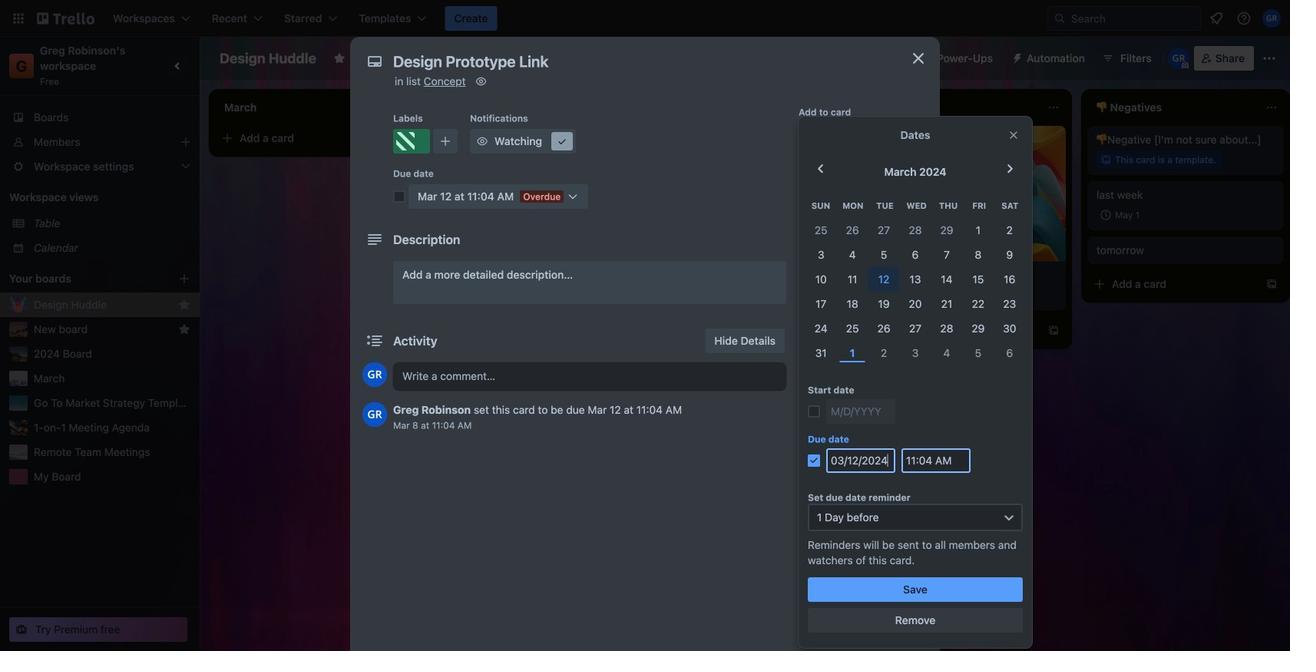 Task type: locate. For each thing, give the bounding box(es) containing it.
create from template… image
[[393, 132, 405, 144], [1266, 278, 1278, 290], [611, 303, 624, 315], [1047, 325, 1060, 337]]

close popover image
[[1007, 129, 1020, 141]]

None text field
[[385, 48, 892, 75]]

show menu image
[[1262, 51, 1277, 66]]

starred icon image
[[178, 299, 190, 311], [178, 323, 190, 336]]

Mark due date as complete checkbox
[[393, 190, 405, 203]]

Board name text field
[[212, 46, 324, 71]]

2 row from the top
[[805, 218, 1025, 243]]

row group
[[805, 218, 1025, 366]]

cell
[[805, 218, 837, 243], [837, 218, 868, 243], [868, 218, 900, 243], [900, 218, 931, 243], [931, 218, 962, 243], [962, 218, 994, 243], [994, 218, 1025, 243], [805, 243, 837, 267], [837, 243, 868, 267], [868, 243, 900, 267], [900, 243, 931, 267], [931, 243, 962, 267], [962, 243, 994, 267], [994, 243, 1025, 267], [805, 267, 837, 292], [837, 267, 868, 292], [868, 267, 900, 292], [900, 267, 931, 292], [931, 267, 962, 292], [962, 267, 994, 292], [994, 267, 1025, 292], [805, 292, 837, 316], [837, 292, 868, 316], [868, 292, 900, 316], [900, 292, 931, 316], [931, 292, 962, 316], [962, 292, 994, 316], [994, 292, 1025, 316], [805, 316, 837, 341], [837, 316, 868, 341], [868, 316, 900, 341], [900, 316, 931, 341], [931, 316, 962, 341], [962, 316, 994, 341], [994, 316, 1025, 341], [805, 341, 837, 366], [837, 341, 868, 366], [868, 341, 900, 366], [900, 341, 931, 366], [931, 341, 962, 366], [962, 341, 994, 366], [994, 341, 1025, 366]]

2 vertical spatial greg robinson (gregrobinson96) image
[[362, 402, 387, 427]]

6 row from the top
[[805, 316, 1025, 341]]

row
[[805, 194, 1025, 218], [805, 218, 1025, 243], [805, 243, 1025, 267], [805, 267, 1025, 292], [805, 292, 1025, 316], [805, 316, 1025, 341], [805, 341, 1025, 366]]

greg robinson (gregrobinson96) image
[[1168, 48, 1189, 69], [362, 362, 387, 387], [362, 402, 387, 427]]

1 vertical spatial color: green, title: none image
[[442, 237, 473, 243]]

sm image
[[1005, 46, 1027, 68], [473, 74, 489, 89], [475, 134, 490, 149], [803, 281, 819, 296], [803, 597, 819, 612]]

M/D/YYYY text field
[[826, 448, 895, 473]]

1 vertical spatial starred icon image
[[178, 323, 190, 336]]

None checkbox
[[464, 264, 516, 283]]

Add time text field
[[902, 448, 971, 473]]

add board image
[[178, 273, 190, 285]]

0 vertical spatial starred icon image
[[178, 299, 190, 311]]

0 vertical spatial greg robinson (gregrobinson96) image
[[1168, 48, 1189, 69]]

3 row from the top
[[805, 243, 1025, 267]]

search image
[[1054, 12, 1066, 25]]

1 vertical spatial greg robinson (gregrobinson96) image
[[362, 362, 387, 387]]

color: green, title: none image
[[393, 129, 430, 154], [442, 237, 473, 243]]

create from template… image
[[829, 269, 842, 281]]

grid
[[805, 194, 1025, 366]]

sm image
[[554, 134, 570, 149], [803, 498, 819, 513], [803, 528, 819, 544], [803, 559, 819, 574]]

Write a comment text field
[[393, 362, 786, 390]]

labels image
[[803, 158, 819, 174]]

None checkbox
[[1097, 206, 1144, 224]]

close dialog image
[[909, 49, 928, 68]]

0 vertical spatial color: green, title: none image
[[393, 129, 430, 154]]



Task type: vqa. For each thing, say whether or not it's contained in the screenshot.
the middle Create from template… image
yes



Task type: describe. For each thing, give the bounding box(es) containing it.
1 row from the top
[[805, 194, 1025, 218]]

star or unstar board image
[[333, 52, 345, 65]]

0 horizontal spatial color: green, title: none image
[[393, 129, 430, 154]]

5 row from the top
[[805, 292, 1025, 316]]

Search field
[[1066, 8, 1200, 29]]

1 starred icon image from the top
[[178, 299, 190, 311]]

M/D/YYYY text field
[[826, 399, 895, 424]]

open information menu image
[[1236, 11, 1252, 26]]

your boards with 8 items element
[[9, 270, 155, 288]]

4 row from the top
[[805, 267, 1025, 292]]

0 notifications image
[[1207, 9, 1226, 28]]

7 row from the top
[[805, 341, 1025, 366]]

primary element
[[0, 0, 1290, 37]]

greg robinson (gregrobinson96) image
[[1262, 9, 1281, 28]]

1 horizontal spatial color: green, title: none image
[[442, 237, 473, 243]]

2 starred icon image from the top
[[178, 323, 190, 336]]



